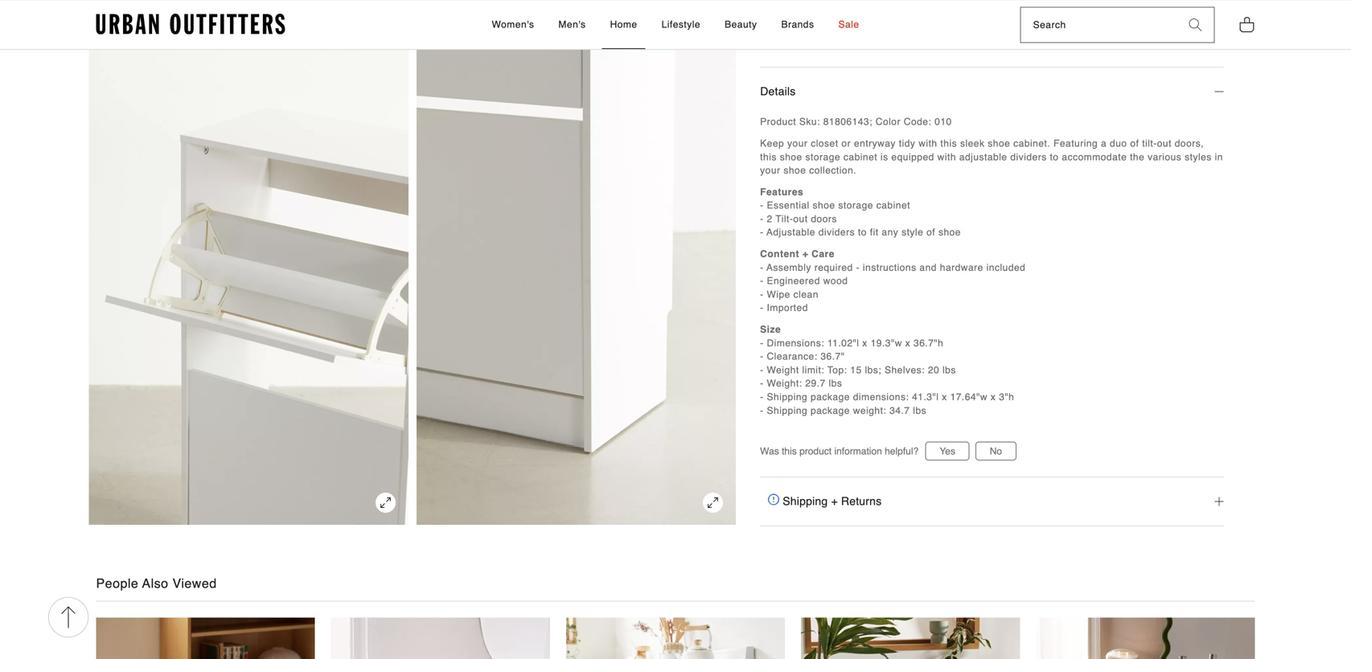 Task type: describe. For each thing, give the bounding box(es) containing it.
2 package from the top
[[811, 406, 850, 417]]

alert image
[[769, 495, 780, 506]]

shelves:
[[885, 365, 925, 376]]

bamboo entry way organizer image
[[331, 618, 550, 660]]

no button
[[976, 442, 1017, 461]]

and
[[920, 262, 937, 274]]

0 vertical spatial with
[[919, 138, 938, 149]]

sale
[[839, 19, 860, 30]]

2 vertical spatial this
[[782, 446, 797, 458]]

17.64"w
[[951, 392, 988, 403]]

is inside popup button
[[837, 25, 846, 37]]

style
[[902, 227, 924, 239]]

men's
[[559, 19, 586, 30]]

color
[[876, 117, 901, 128]]

size
[[761, 324, 781, 336]]

weight:
[[854, 406, 887, 417]]

men's link
[[551, 1, 594, 49]]

adjustable
[[767, 227, 816, 239]]

content + care - assembly required - instructions and hardware included - engineered wood - wipe clean - imported
[[761, 249, 1026, 314]]

zoom in image
[[376, 493, 396, 513]]

+ for returns
[[832, 496, 838, 508]]

zoom in image
[[703, 493, 724, 513]]

my shopping bag image
[[1240, 15, 1256, 33]]

home link
[[602, 1, 646, 49]]

doors,
[[1175, 138, 1205, 149]]

people also viewed
[[96, 577, 217, 591]]

available
[[868, 25, 913, 37]]

details button
[[761, 68, 1224, 116]]

helpful?
[[885, 446, 919, 458]]

tilt-
[[776, 214, 794, 225]]

also
[[142, 577, 169, 591]]

various
[[1148, 152, 1182, 163]]

marlow 3-tier folding shelf image
[[566, 618, 785, 660]]

closet
[[811, 138, 839, 149]]

returns
[[842, 496, 882, 508]]

or
[[842, 138, 851, 149]]

instructions
[[863, 262, 917, 274]]

home
[[610, 19, 638, 30]]

41.3"l
[[913, 392, 939, 403]]

product sku: 81806143; color code: 010
[[761, 117, 952, 128]]

clean
[[794, 289, 819, 301]]

imported
[[767, 303, 809, 314]]

this
[[788, 25, 809, 37]]

0 vertical spatial this
[[941, 138, 958, 149]]

2
[[767, 214, 773, 225]]

x right 41.3"l
[[942, 392, 948, 403]]

out inside keep your closet or entryway tidy with this sleek shoe cabinet. featuring a duo of tilt-out doors, this shoe storage cabinet is equipped with adjustable dividers to accommodate the various styles in your shoe collection.
[[1158, 138, 1172, 149]]

adjustable
[[960, 152, 1008, 163]]

pickup.
[[963, 25, 1000, 37]]

for
[[916, 25, 930, 37]]

included
[[987, 262, 1026, 274]]

x left 3"h
[[991, 392, 996, 403]]

lifestyle link
[[654, 1, 709, 49]]

dimensions:
[[767, 338, 825, 349]]

women's link
[[484, 1, 543, 49]]

sale link
[[831, 1, 868, 49]]

3"h
[[1000, 392, 1015, 403]]

care
[[812, 249, 835, 260]]

weight
[[767, 365, 800, 376]]

tilt-
[[1143, 138, 1158, 149]]

wood
[[824, 276, 848, 287]]

keep your closet or entryway tidy with this sleek shoe cabinet. featuring a duo of tilt-out doors, this shoe storage cabinet is equipped with adjustable dividers to accommodate the various styles in your shoe collection.
[[761, 138, 1224, 176]]

vinyl record storage shelf image
[[801, 618, 1021, 660]]

0 vertical spatial your
[[788, 138, 808, 149]]

viewed
[[173, 577, 217, 591]]

sku:
[[800, 117, 821, 128]]

weight:
[[767, 379, 803, 390]]

shoe storage cabinet #4 image
[[89, 46, 409, 525]]

lbs;
[[865, 365, 882, 376]]

wipe
[[767, 289, 791, 301]]

out inside features - essential shoe storage cabinet - 2 tilt-out doors - adjustable dividers to fit any style of shoe
[[794, 214, 808, 225]]

hardware
[[940, 262, 984, 274]]

features
[[761, 187, 804, 198]]

beauty
[[725, 19, 758, 30]]

shoe storage cabinet #3 image
[[417, 0, 736, 37]]

36.7"h
[[914, 338, 944, 349]]

1 package from the top
[[811, 392, 850, 403]]

Search text field
[[1022, 8, 1178, 42]]

product
[[800, 446, 832, 458]]

11.02"l
[[828, 338, 860, 349]]

shoe storage cabinet #2 image
[[89, 0, 409, 37]]

dividers inside features - essential shoe storage cabinet - 2 tilt-out doors - adjustable dividers to fit any style of shoe
[[819, 227, 855, 239]]

15
[[851, 365, 862, 376]]

content
[[761, 249, 800, 260]]



Task type: locate. For each thing, give the bounding box(es) containing it.
1 vertical spatial your
[[761, 165, 781, 176]]

this down 010
[[941, 138, 958, 149]]

to left fit
[[858, 227, 867, 239]]

entryway
[[854, 138, 896, 149]]

collection.
[[810, 165, 857, 176]]

this item is not available for store pickup.
[[788, 25, 1003, 37]]

1 vertical spatial package
[[811, 406, 850, 417]]

cabinet
[[844, 152, 878, 163], [877, 200, 911, 212]]

1 horizontal spatial +
[[832, 496, 838, 508]]

to
[[1051, 152, 1059, 163], [858, 227, 867, 239]]

beauty link
[[717, 1, 766, 49]]

clearance:
[[767, 351, 818, 363]]

this item is not available for store pickup. button
[[788, 24, 1019, 39]]

0 vertical spatial +
[[803, 249, 809, 260]]

no
[[990, 446, 1003, 458]]

1 horizontal spatial lbs
[[914, 406, 927, 417]]

this down "keep"
[[761, 152, 777, 163]]

1 horizontal spatial this
[[782, 446, 797, 458]]

dividers down doors
[[819, 227, 855, 239]]

people
[[96, 577, 139, 591]]

cabinet up "any"
[[877, 200, 911, 212]]

women's
[[492, 19, 535, 30]]

out
[[1158, 138, 1172, 149], [794, 214, 808, 225]]

out up adjustable
[[794, 214, 808, 225]]

dividers
[[1011, 152, 1047, 163], [819, 227, 855, 239]]

item
[[812, 25, 834, 37]]

of right "style"
[[927, 227, 936, 239]]

0 horizontal spatial out
[[794, 214, 808, 225]]

36.7"
[[821, 351, 845, 363]]

0 vertical spatial cabinet
[[844, 152, 878, 163]]

0 vertical spatial package
[[811, 392, 850, 403]]

equipped
[[892, 152, 935, 163]]

2 vertical spatial shipping
[[783, 496, 828, 508]]

storage inside keep your closet or entryway tidy with this sleek shoe cabinet. featuring a duo of tilt-out doors, this shoe storage cabinet is equipped with adjustable dividers to accommodate the various styles in your shoe collection.
[[806, 152, 841, 163]]

1 vertical spatial shipping
[[767, 406, 808, 417]]

featuring
[[1054, 138, 1099, 149]]

with
[[919, 138, 938, 149], [938, 152, 957, 163]]

duo
[[1110, 138, 1128, 149]]

doors
[[811, 214, 838, 225]]

to inside keep your closet or entryway tidy with this sleek shoe cabinet. featuring a duo of tilt-out doors, this shoe storage cabinet is equipped with adjustable dividers to accommodate the various styles in your shoe collection.
[[1051, 152, 1059, 163]]

1 vertical spatial lbs
[[829, 379, 843, 390]]

was this product information helpful?
[[761, 446, 919, 458]]

shoe storage cabinet #5 image
[[417, 46, 736, 525]]

0 vertical spatial out
[[1158, 138, 1172, 149]]

0 horizontal spatial to
[[858, 227, 867, 239]]

+ left care
[[803, 249, 809, 260]]

lifestyle
[[662, 19, 701, 30]]

fit
[[870, 227, 879, 239]]

1 vertical spatial cabinet
[[877, 200, 911, 212]]

product
[[761, 117, 797, 128]]

010
[[935, 117, 952, 128]]

x left 36.7"h at the right bottom of the page
[[906, 338, 911, 349]]

0 horizontal spatial +
[[803, 249, 809, 260]]

main navigation element
[[347, 1, 1005, 49]]

shoe down "keep"
[[780, 152, 803, 163]]

+ left returns
[[832, 496, 838, 508]]

1 vertical spatial of
[[927, 227, 936, 239]]

shipping + returns button
[[761, 478, 1224, 526]]

is inside keep your closet or entryway tidy with this sleek shoe cabinet. featuring a duo of tilt-out doors, this shoe storage cabinet is equipped with adjustable dividers to accommodate the various styles in your shoe collection.
[[881, 152, 889, 163]]

to inside features - essential shoe storage cabinet - 2 tilt-out doors - adjustable dividers to fit any style of shoe
[[858, 227, 867, 239]]

out up "various"
[[1158, 138, 1172, 149]]

shoe up adjustable
[[988, 138, 1011, 149]]

in
[[1216, 152, 1224, 163]]

fio sherpa storage stool image
[[96, 618, 315, 660]]

of inside keep your closet or entryway tidy with this sleek shoe cabinet. featuring a duo of tilt-out doors, this shoe storage cabinet is equipped with adjustable dividers to accommodate the various styles in your shoe collection.
[[1131, 138, 1140, 149]]

styles
[[1185, 152, 1212, 163]]

19.3"w
[[871, 338, 903, 349]]

your down "sku:"
[[788, 138, 808, 149]]

to down featuring
[[1051, 152, 1059, 163]]

storage up fit
[[839, 200, 874, 212]]

lbs right 20 on the right
[[943, 365, 957, 376]]

is left not
[[837, 25, 846, 37]]

cabinet.
[[1014, 138, 1051, 149]]

details
[[761, 85, 796, 98]]

x
[[863, 338, 868, 349], [906, 338, 911, 349], [942, 392, 948, 403], [991, 392, 996, 403]]

engineered
[[767, 276, 821, 287]]

1 vertical spatial out
[[794, 214, 808, 225]]

1 vertical spatial with
[[938, 152, 957, 163]]

1 vertical spatial is
[[881, 152, 889, 163]]

0 vertical spatial to
[[1051, 152, 1059, 163]]

2 vertical spatial lbs
[[914, 406, 927, 417]]

store
[[933, 25, 960, 37]]

yes button
[[926, 442, 970, 461]]

0 vertical spatial is
[[837, 25, 846, 37]]

required
[[815, 262, 854, 274]]

lbs down top:
[[829, 379, 843, 390]]

of inside features - essential shoe storage cabinet - 2 tilt-out doors - adjustable dividers to fit any style of shoe
[[927, 227, 936, 239]]

sleek
[[961, 138, 985, 149]]

x left 19.3"w
[[863, 338, 868, 349]]

information
[[835, 446, 883, 458]]

1 horizontal spatial out
[[1158, 138, 1172, 149]]

20
[[928, 365, 940, 376]]

your up features
[[761, 165, 781, 176]]

lbs
[[943, 365, 957, 376], [829, 379, 843, 390], [914, 406, 927, 417]]

0 horizontal spatial of
[[927, 227, 936, 239]]

shoe up features
[[784, 165, 807, 176]]

1 horizontal spatial is
[[881, 152, 889, 163]]

ciara flower boucle vanity stool image
[[1037, 618, 1256, 660]]

1 horizontal spatial your
[[788, 138, 808, 149]]

a
[[1102, 138, 1107, 149]]

0 horizontal spatial lbs
[[829, 379, 843, 390]]

with up equipped
[[919, 138, 938, 149]]

is
[[837, 25, 846, 37], [881, 152, 889, 163]]

shipping + returns
[[780, 496, 882, 508]]

0 horizontal spatial this
[[761, 152, 777, 163]]

assembly
[[767, 262, 812, 274]]

0 horizontal spatial your
[[761, 165, 781, 176]]

2 horizontal spatial this
[[941, 138, 958, 149]]

urban outfitters image
[[96, 14, 285, 35]]

None search field
[[1022, 8, 1178, 42]]

1 vertical spatial dividers
[[819, 227, 855, 239]]

limit:
[[803, 365, 825, 376]]

tidy
[[899, 138, 916, 149]]

brands link
[[774, 1, 823, 49]]

yes
[[940, 446, 956, 458]]

1 horizontal spatial to
[[1051, 152, 1059, 163]]

storage
[[806, 152, 841, 163], [839, 200, 874, 212]]

cabinet down or
[[844, 152, 878, 163]]

0 vertical spatial storage
[[806, 152, 841, 163]]

with right equipped
[[938, 152, 957, 163]]

1 vertical spatial +
[[832, 496, 838, 508]]

storage inside features - essential shoe storage cabinet - 2 tilt-out doors - adjustable dividers to fit any style of shoe
[[839, 200, 874, 212]]

0 horizontal spatial is
[[837, 25, 846, 37]]

dividers down cabinet.
[[1011, 152, 1047, 163]]

1 horizontal spatial of
[[1131, 138, 1140, 149]]

81806143;
[[824, 117, 873, 128]]

1 vertical spatial storage
[[839, 200, 874, 212]]

brands
[[782, 19, 815, 30]]

0 vertical spatial lbs
[[943, 365, 957, 376]]

code:
[[904, 117, 932, 128]]

cabinet inside keep your closet or entryway tidy with this sleek shoe cabinet. featuring a duo of tilt-out doors, this shoe storage cabinet is equipped with adjustable dividers to accommodate the various styles in your shoe collection.
[[844, 152, 878, 163]]

features - essential shoe storage cabinet - 2 tilt-out doors - adjustable dividers to fit any style of shoe
[[761, 187, 962, 239]]

dividers inside keep your closet or entryway tidy with this sleek shoe cabinet. featuring a duo of tilt-out doors, this shoe storage cabinet is equipped with adjustable dividers to accommodate the various styles in your shoe collection.
[[1011, 152, 1047, 163]]

+ inside dropdown button
[[832, 496, 838, 508]]

not
[[849, 25, 865, 37]]

any
[[882, 227, 899, 239]]

keep
[[761, 138, 785, 149]]

2 horizontal spatial lbs
[[943, 365, 957, 376]]

1 horizontal spatial dividers
[[1011, 152, 1047, 163]]

lbs down 41.3"l
[[914, 406, 927, 417]]

cabinet inside features - essential shoe storage cabinet - 2 tilt-out doors - adjustable dividers to fit any style of shoe
[[877, 200, 911, 212]]

shoe up hardware
[[939, 227, 962, 239]]

essential
[[767, 200, 810, 212]]

+ inside content + care - assembly required - instructions and hardware included - engineered wood - wipe clean - imported
[[803, 249, 809, 260]]

0 vertical spatial of
[[1131, 138, 1140, 149]]

0 horizontal spatial dividers
[[819, 227, 855, 239]]

dimensions:
[[854, 392, 909, 403]]

1 vertical spatial to
[[858, 227, 867, 239]]

storage down closet
[[806, 152, 841, 163]]

29.7
[[806, 379, 826, 390]]

0 vertical spatial shipping
[[767, 392, 808, 403]]

+ for care
[[803, 249, 809, 260]]

34.7
[[890, 406, 910, 417]]

0 vertical spatial dividers
[[1011, 152, 1047, 163]]

is down entryway
[[881, 152, 889, 163]]

this right was
[[782, 446, 797, 458]]

search image
[[1190, 19, 1203, 32]]

+
[[803, 249, 809, 260], [832, 496, 838, 508]]

shipping inside dropdown button
[[783, 496, 828, 508]]

1 vertical spatial this
[[761, 152, 777, 163]]

was
[[761, 446, 780, 458]]

shoe up doors
[[813, 200, 836, 212]]

the
[[1131, 152, 1145, 163]]

accommodate
[[1062, 152, 1128, 163]]

of up the
[[1131, 138, 1140, 149]]

your
[[788, 138, 808, 149], [761, 165, 781, 176]]



Task type: vqa. For each thing, say whether or not it's contained in the screenshot.
leftmost +
yes



